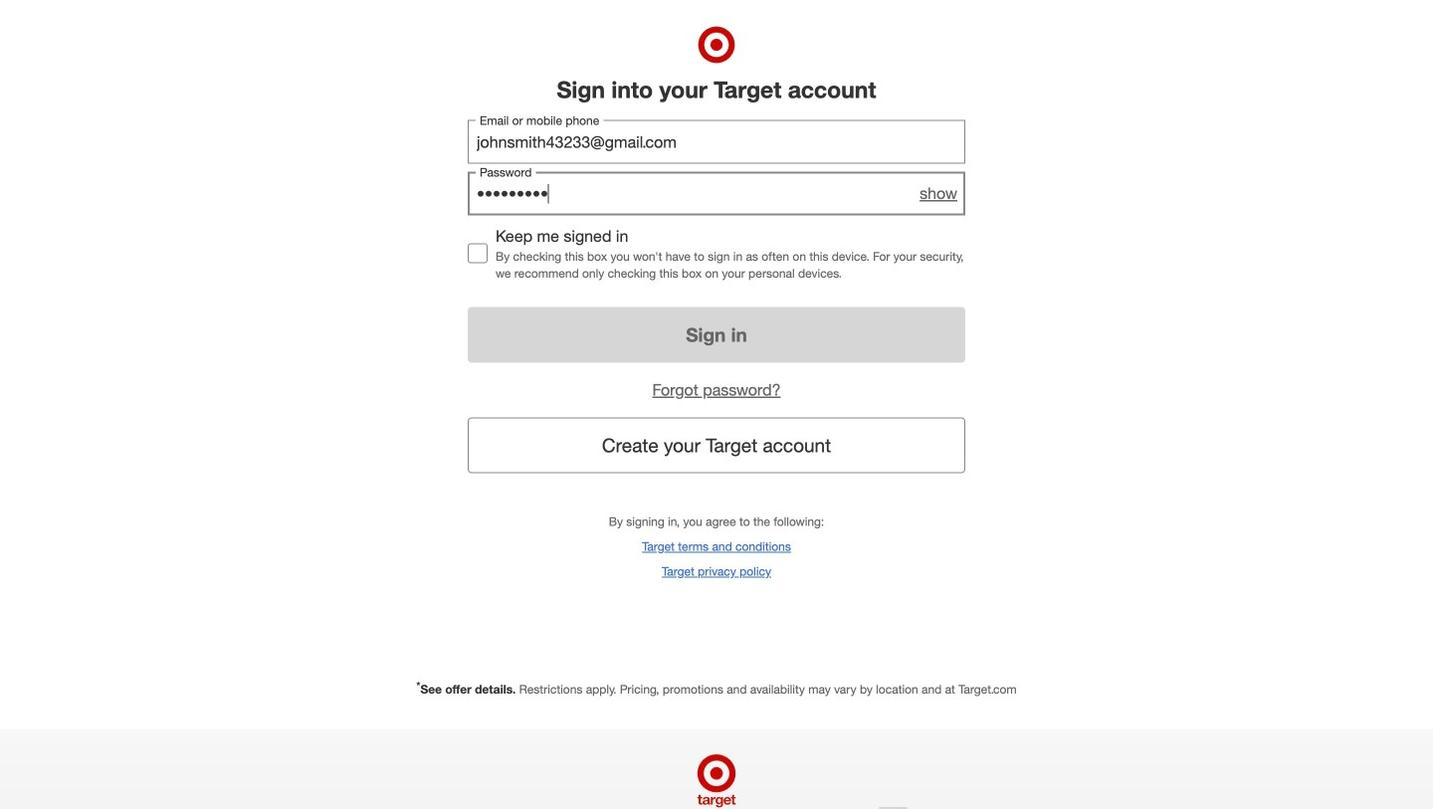 Task type: describe. For each thing, give the bounding box(es) containing it.
target: expect more. pay less. image
[[437, 730, 996, 809]]



Task type: locate. For each thing, give the bounding box(es) containing it.
None password field
[[468, 172, 965, 216]]

None checkbox
[[468, 243, 488, 263]]

None text field
[[468, 120, 965, 164]]



Task type: vqa. For each thing, say whether or not it's contained in the screenshot.
Mooresville Dropdown Button
no



